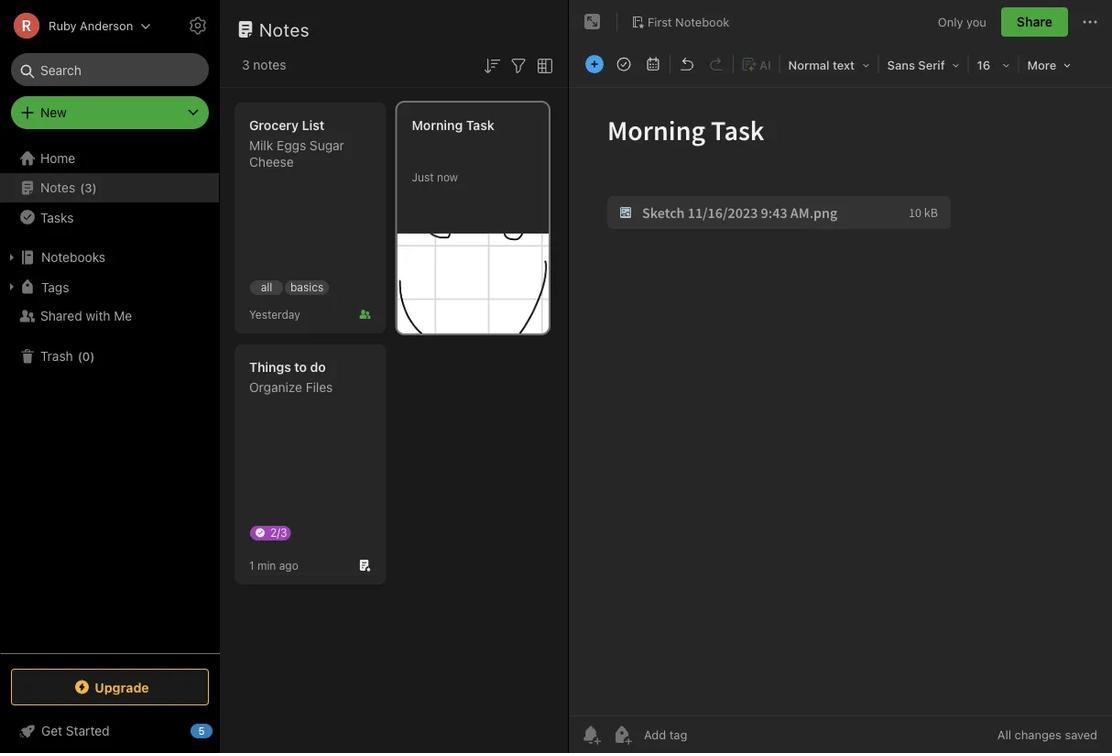 Task type: locate. For each thing, give the bounding box(es) containing it.
ago
[[279, 559, 299, 572]]

tags
[[41, 279, 69, 294]]

anderson
[[80, 19, 133, 33]]

( down home link
[[80, 181, 85, 195]]

only
[[938, 15, 964, 29]]

0 vertical spatial notes
[[259, 18, 310, 40]]

1 horizontal spatial notes
[[259, 18, 310, 40]]

first notebook button
[[625, 9, 736, 35]]

all
[[261, 281, 272, 294]]

click to collapse image
[[213, 719, 227, 741]]

yesterday
[[249, 308, 300, 321]]

do
[[310, 360, 326, 375]]

morning
[[412, 118, 463, 133]]

sans serif
[[888, 58, 945, 72]]

notes for notes
[[259, 18, 310, 40]]

expand notebooks image
[[5, 250, 19, 265]]

upgrade button
[[11, 669, 209, 706]]

0 horizontal spatial 3
[[85, 181, 92, 195]]

) inside notes ( 3 )
[[92, 181, 97, 195]]

1
[[249, 559, 254, 572]]

tree
[[0, 144, 220, 652]]

1 vertical spatial 3
[[85, 181, 92, 195]]

grocery
[[249, 118, 299, 133]]

0 vertical spatial 3
[[242, 57, 250, 72]]

Account field
[[0, 7, 151, 44]]

( inside trash ( 0 )
[[78, 349, 82, 363]]

1 vertical spatial (
[[78, 349, 82, 363]]

Add filters field
[[508, 53, 530, 77]]

1 vertical spatial notes
[[40, 180, 75, 195]]

add tag image
[[611, 724, 633, 746]]

share button
[[1002, 7, 1069, 37]]

notes inside tree
[[40, 180, 75, 195]]

( for notes
[[80, 181, 85, 195]]

1 horizontal spatial 3
[[242, 57, 250, 72]]

normal text
[[789, 58, 855, 72]]

Font family field
[[881, 51, 966, 78]]

shared
[[40, 308, 82, 323]]

)
[[92, 181, 97, 195], [90, 349, 95, 363]]

3 down home link
[[85, 181, 92, 195]]

None search field
[[24, 53, 196, 86]]

0 horizontal spatial notes
[[40, 180, 75, 195]]

get
[[41, 723, 62, 739]]

just now
[[412, 170, 458, 183]]

notes
[[259, 18, 310, 40], [40, 180, 75, 195]]

notes up notes
[[259, 18, 310, 40]]

1 vertical spatial )
[[90, 349, 95, 363]]

3 left notes
[[242, 57, 250, 72]]

(
[[80, 181, 85, 195], [78, 349, 82, 363]]

me
[[114, 308, 132, 323]]

1 min ago
[[249, 559, 299, 572]]

share
[[1017, 14, 1053, 29]]

3 notes
[[242, 57, 286, 72]]

) right the 'trash'
[[90, 349, 95, 363]]

undo image
[[674, 51, 700, 77]]

( for trash
[[78, 349, 82, 363]]

notes ( 3 )
[[40, 180, 97, 195]]

( right the 'trash'
[[78, 349, 82, 363]]

More actions field
[[1080, 7, 1102, 37]]

things to do organize files
[[249, 360, 333, 395]]

task
[[466, 118, 495, 133]]

( inside notes ( 3 )
[[80, 181, 85, 195]]

0 vertical spatial (
[[80, 181, 85, 195]]

notes down home
[[40, 180, 75, 195]]

first
[[648, 15, 672, 29]]

note window element
[[569, 0, 1113, 753]]

) down home link
[[92, 181, 97, 195]]

) inside trash ( 0 )
[[90, 349, 95, 363]]

3 inside notes ( 3 )
[[85, 181, 92, 195]]

add a reminder image
[[580, 724, 602, 746]]

3
[[242, 57, 250, 72], [85, 181, 92, 195]]

Insert field
[[581, 51, 608, 77]]

first notebook
[[648, 15, 730, 29]]

started
[[66, 723, 110, 739]]

Note Editor text field
[[569, 88, 1113, 716]]

more
[[1028, 58, 1057, 72]]

more actions image
[[1080, 11, 1102, 33]]

with
[[86, 308, 110, 323]]

notebooks
[[41, 250, 105, 265]]

settings image
[[187, 15, 209, 37]]

grocery list milk eggs sugar cheese
[[249, 118, 344, 170]]

0 vertical spatial )
[[92, 181, 97, 195]]

ruby anderson
[[49, 19, 133, 33]]

shared with me link
[[0, 301, 219, 331]]

Heading level field
[[782, 51, 877, 78]]

) for notes
[[92, 181, 97, 195]]

tasks button
[[0, 203, 219, 232]]



Task type: vqa. For each thing, say whether or not it's contained in the screenshot.
Grocery
yes



Task type: describe. For each thing, give the bounding box(es) containing it.
5
[[198, 725, 205, 737]]

files
[[306, 380, 333, 395]]

you
[[967, 15, 987, 29]]

notes for notes ( 3 )
[[40, 180, 75, 195]]

sans
[[888, 58, 915, 72]]

get started
[[41, 723, 110, 739]]

) for trash
[[90, 349, 95, 363]]

trash
[[40, 349, 73, 364]]

serif
[[919, 58, 945, 72]]

0
[[82, 349, 90, 363]]

changes
[[1015, 728, 1062, 742]]

normal
[[789, 58, 830, 72]]

More field
[[1021, 51, 1078, 78]]

trash ( 0 )
[[40, 349, 95, 364]]

list
[[302, 118, 325, 133]]

task image
[[611, 51, 637, 77]]

Help and Learning task checklist field
[[0, 717, 220, 746]]

morning task
[[412, 118, 495, 133]]

basics
[[290, 281, 324, 294]]

calendar event image
[[641, 51, 666, 77]]

new
[[40, 105, 67, 120]]

cheese
[[249, 154, 294, 170]]

home
[[40, 151, 75, 166]]

text
[[833, 58, 855, 72]]

all changes saved
[[998, 728, 1098, 742]]

add filters image
[[508, 55, 530, 77]]

upgrade
[[95, 680, 149, 695]]

now
[[437, 170, 458, 183]]

2/3
[[270, 526, 287, 539]]

notebook
[[676, 15, 730, 29]]

eggs
[[277, 138, 306, 153]]

Search text field
[[24, 53, 196, 86]]

tree containing home
[[0, 144, 220, 652]]

notebooks link
[[0, 243, 219, 272]]

all
[[998, 728, 1012, 742]]

expand tags image
[[5, 280, 19, 294]]

View options field
[[530, 53, 556, 77]]

saved
[[1065, 728, 1098, 742]]

shared with me
[[40, 308, 132, 323]]

Font size field
[[971, 51, 1017, 78]]

sugar
[[310, 138, 344, 153]]

just
[[412, 170, 434, 183]]

to
[[294, 360, 307, 375]]

min
[[257, 559, 276, 572]]

organize
[[249, 380, 302, 395]]

home link
[[0, 144, 220, 173]]

only you
[[938, 15, 987, 29]]

Add tag field
[[642, 727, 780, 743]]

tags button
[[0, 272, 219, 301]]

16
[[977, 58, 991, 72]]

tasks
[[40, 210, 74, 225]]

ruby
[[49, 19, 77, 33]]

thumbnail image
[[397, 234, 549, 334]]

notes
[[253, 57, 286, 72]]

Sort options field
[[481, 53, 503, 77]]

new button
[[11, 96, 209, 129]]

things
[[249, 360, 291, 375]]

expand note image
[[582, 11, 604, 33]]

milk
[[249, 138, 273, 153]]



